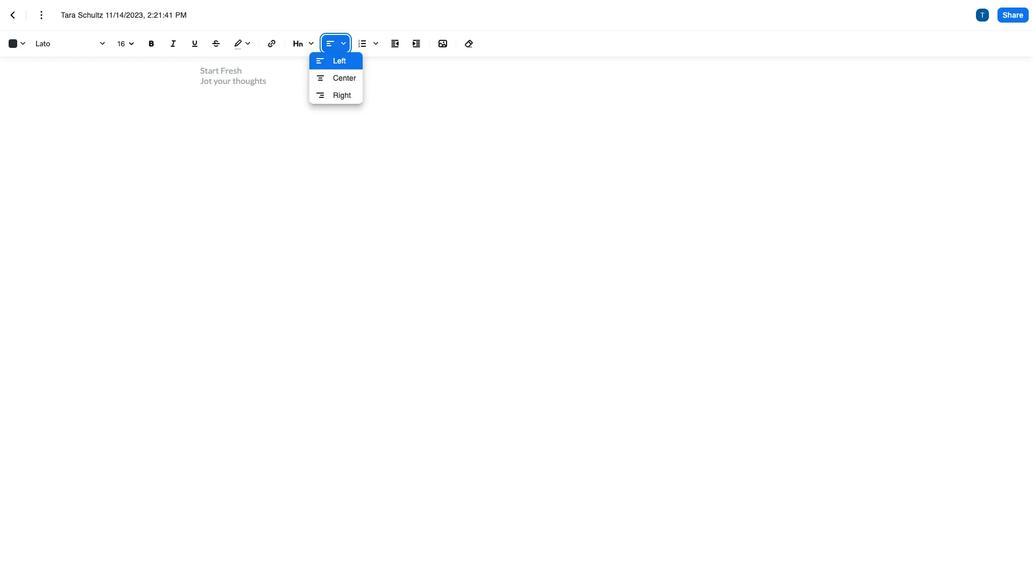 Task type: vqa. For each thing, say whether or not it's contained in the screenshot.
Insert Image
yes



Task type: describe. For each thing, give the bounding box(es) containing it.
center
[[333, 74, 356, 82]]

left element
[[314, 54, 331, 67]]

share button
[[998, 8, 1030, 23]]

right option
[[310, 87, 363, 104]]

list box containing left
[[310, 52, 363, 104]]

tara schultz image
[[977, 9, 990, 22]]

decrease indent image
[[389, 37, 402, 50]]

center element
[[314, 72, 331, 85]]

increase indent image
[[410, 37, 423, 50]]

all notes image
[[6, 9, 19, 22]]

underline image
[[188, 37, 201, 50]]

strikethrough image
[[210, 37, 223, 50]]

color image
[[4, 35, 29, 52]]

clear style image
[[463, 37, 476, 50]]

left option
[[310, 52, 363, 69]]

link image
[[265, 37, 278, 50]]



Task type: locate. For each thing, give the bounding box(es) containing it.
text highlight image
[[229, 35, 254, 52]]

center image
[[314, 72, 327, 85]]

list image
[[354, 35, 382, 52]]

None text field
[[61, 10, 204, 20]]

font image
[[33, 35, 109, 52]]

right image
[[314, 89, 327, 102]]

list box
[[310, 52, 363, 104]]

heading image
[[290, 35, 318, 52]]

right
[[333, 91, 351, 99]]

bold image
[[145, 37, 158, 50]]

italic image
[[167, 37, 180, 50]]

insert image image
[[437, 37, 450, 50]]

more image
[[35, 9, 48, 22]]

left image
[[314, 54, 327, 67]]

right element
[[314, 89, 331, 102]]

center option
[[310, 69, 363, 87]]

left
[[333, 56, 346, 65]]

share
[[1004, 10, 1024, 19]]



